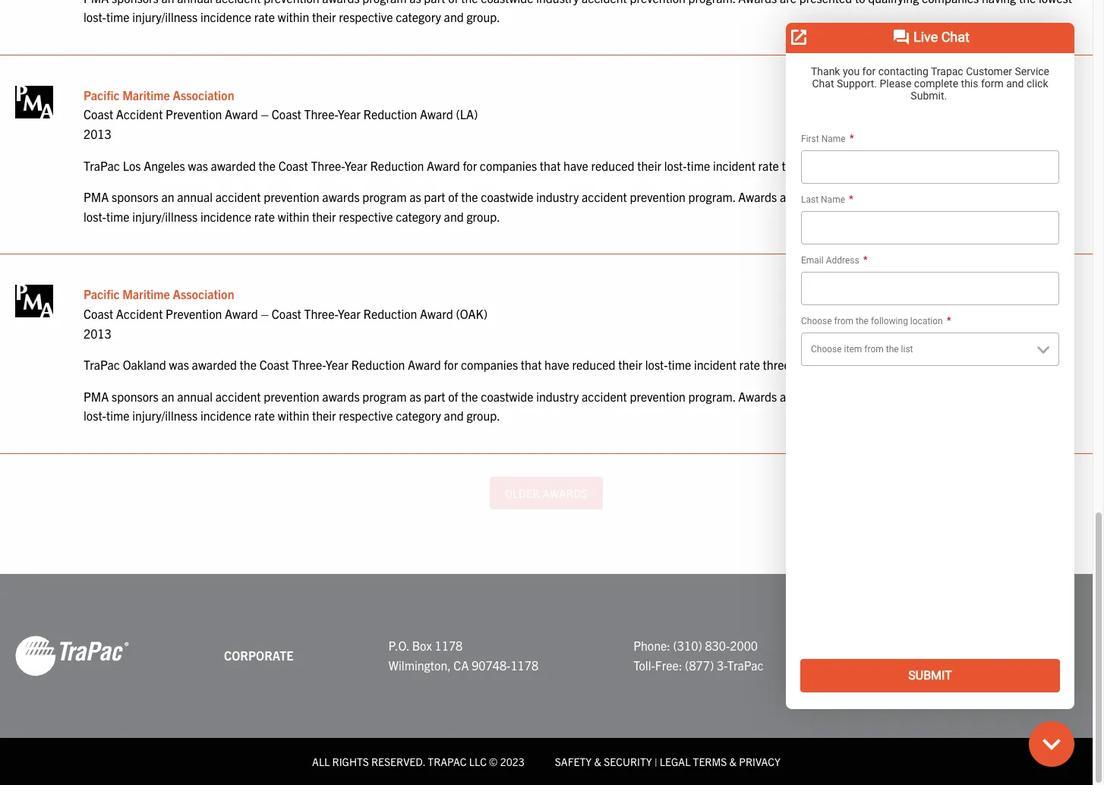 Task type: locate. For each thing, give the bounding box(es) containing it.
annual
[[177, 0, 213, 5], [177, 189, 213, 204], [177, 389, 213, 404]]

3 presented from the top
[[799, 389, 852, 404]]

2 coastwide from the top
[[481, 189, 534, 204]]

older awards
[[505, 486, 588, 500]]

2 vertical spatial pma
[[84, 389, 109, 404]]

1 horizontal spatial 4-
[[943, 158, 954, 173]]

1 and from the top
[[444, 9, 464, 24]]

pacific
[[84, 87, 120, 102], [84, 287, 120, 302]]

0 vertical spatial part
[[424, 0, 445, 5]]

2 awards from the top
[[322, 189, 360, 204]]

pacific inside pacific maritime association coast accident prevention award – coast three-year reduction award (oak) 2013
[[84, 287, 120, 302]]

terms
[[693, 755, 727, 768]]

2 vertical spatial sponsors
[[112, 389, 159, 404]]

pacific maritime association coast accident prevention award – coast three-year reduction award (oak) 2013
[[84, 287, 488, 341]]

3 category from the top
[[396, 408, 441, 423]]

three- inside pacific maritime association coast accident prevention award – coast three-year reduction award (oak) 2013
[[304, 306, 338, 321]]

sponsors
[[112, 0, 159, 5], [112, 189, 159, 204], [112, 389, 159, 404]]

2 to from the top
[[855, 189, 865, 204]]

1 2013 from the top
[[84, 126, 111, 141]]

2 incidence from the top
[[200, 209, 251, 224]]

and
[[444, 9, 464, 24], [444, 209, 464, 224], [444, 408, 464, 423]]

2 association from the top
[[173, 287, 234, 302]]

1 horizontal spatial 1178
[[511, 658, 539, 673]]

2 vertical spatial respective
[[339, 408, 393, 423]]

3 group. from the top
[[467, 408, 500, 423]]

are for three
[[780, 189, 797, 204]]

0 vertical spatial pacific
[[84, 87, 120, 102]]

prevention
[[264, 0, 319, 5], [630, 0, 686, 5], [264, 189, 319, 204], [630, 189, 686, 204], [264, 389, 319, 404], [630, 389, 686, 404]]

3 program. from the top
[[688, 389, 736, 404]]

0 horizontal spatial 4-
[[924, 357, 936, 372]]

3 to from the top
[[855, 389, 865, 404]]

reduction
[[363, 107, 417, 122], [370, 158, 424, 173], [363, 306, 417, 321], [351, 357, 405, 372]]

pacific for pacific maritime association coast accident prevention award – coast three-year reduction award (oak) 2013
[[84, 287, 120, 302]]

was right angeles
[[188, 158, 208, 173]]

0 vertical spatial industry
[[536, 0, 579, 5]]

0 vertical spatial for
[[463, 158, 477, 173]]

2 vertical spatial presented
[[799, 389, 852, 404]]

legal terms & privacy link
[[660, 755, 781, 768]]

wilmington,
[[388, 658, 451, 673]]

1 lowest from the top
[[1039, 0, 1072, 5]]

was
[[188, 158, 208, 173], [169, 357, 189, 372]]

(310)
[[673, 638, 702, 653]]

2 – from the top
[[261, 306, 269, 321]]

2 vertical spatial lowest
[[1039, 389, 1072, 404]]

footer
[[0, 574, 1093, 785]]

1 vertical spatial having
[[982, 189, 1016, 204]]

1178 right ca
[[511, 658, 539, 673]]

3 having from the top
[[982, 389, 1016, 404]]

830-
[[705, 638, 730, 653]]

0 vertical spatial coastwide
[[481, 0, 534, 5]]

1 & from the left
[[594, 755, 601, 768]]

pma for pacific maritime association coast accident prevention award – coast three-year reduction award (la) 2013
[[84, 189, 109, 204]]

|
[[655, 755, 657, 768]]

1 vertical spatial of
[[448, 189, 458, 204]]

2 program from the top
[[362, 189, 407, 204]]

privacy
[[739, 755, 781, 768]]

3 pma sponsors an annual accident prevention awards program as part of the coastwide industry accident prevention program. awards are presented to qualifying companies having the lowest lost-time injury/illness incidence rate within their respective category and group. from the top
[[84, 389, 1072, 423]]

of
[[448, 0, 458, 5], [448, 189, 458, 204], [448, 389, 458, 404]]

0 vertical spatial prevention
[[166, 107, 222, 122]]

0 vertical spatial group.
[[467, 9, 500, 24]]

2 having from the top
[[982, 189, 1016, 204]]

accident up oakland at top
[[116, 306, 163, 321]]

that
[[540, 158, 561, 173], [521, 357, 542, 372]]

sponsors for pacific maritime association coast accident prevention award – coast three-year reduction award (la) 2013
[[112, 189, 159, 204]]

industry for pacific maritime association coast accident prevention award – coast three-year reduction award (la) 2013
[[536, 189, 579, 204]]

year
[[954, 158, 977, 173], [935, 357, 958, 372]]

2 vertical spatial an
[[161, 389, 174, 404]]

– for coast
[[261, 306, 269, 321]]

presented
[[799, 0, 852, 5], [799, 189, 852, 204], [799, 389, 852, 404]]

legal
[[660, 755, 691, 768]]

0 horizontal spatial &
[[594, 755, 601, 768]]

0 vertical spatial injury/illness
[[132, 9, 198, 24]]

trapac left oakland at top
[[84, 357, 120, 372]]

0 vertical spatial to
[[855, 0, 865, 5]]

1 vertical spatial that
[[521, 357, 542, 372]]

0 vertical spatial that
[[540, 158, 561, 173]]

0 vertical spatial program.
[[688, 0, 736, 5]]

0 vertical spatial three
[[782, 158, 809, 173]]

1 vertical spatial accident
[[116, 306, 163, 321]]

injury/illness
[[132, 9, 198, 24], [132, 209, 198, 224], [132, 408, 198, 423]]

1178
[[435, 638, 463, 653], [511, 658, 539, 673]]

2 prevention from the top
[[166, 306, 222, 321]]

angeles
[[144, 158, 185, 173]]

0 vertical spatial category
[[396, 9, 441, 24]]

1 vertical spatial qualifying
[[868, 189, 919, 204]]

program.
[[688, 0, 736, 5], [688, 189, 736, 204], [688, 389, 736, 404]]

program for (la)
[[362, 189, 407, 204]]

3 sponsors from the top
[[112, 389, 159, 404]]

category for pacific maritime association coast accident prevention award – coast three-year reduction award (oak) 2013
[[396, 408, 441, 423]]

1 prevention from the top
[[166, 107, 222, 122]]

2 vertical spatial part
[[424, 389, 445, 404]]

2 group. from the top
[[467, 209, 500, 224]]

period.
[[980, 158, 1017, 173], [961, 357, 998, 372]]

–
[[261, 107, 269, 122], [261, 306, 269, 321]]

1 horizontal spatial &
[[729, 755, 737, 768]]

1 pacific from the top
[[84, 87, 120, 102]]

accident
[[215, 0, 261, 5], [582, 0, 627, 5], [215, 189, 261, 204], [582, 189, 627, 204], [215, 389, 261, 404], [582, 389, 627, 404]]

program. for incident
[[688, 389, 736, 404]]

2 2013 from the top
[[84, 325, 111, 341]]

2 vertical spatial coastwide
[[481, 389, 534, 404]]

0 vertical spatial pma
[[84, 0, 109, 5]]

awards for (la)
[[322, 189, 360, 204]]

3 qualifying from the top
[[868, 389, 919, 404]]

coastwide
[[481, 0, 534, 5], [481, 189, 534, 204], [481, 389, 534, 404]]

maritime for pacific maritime association coast accident prevention award – coast three-year reduction award (la) 2013
[[123, 87, 170, 102]]

footer containing p.o. box 1178
[[0, 574, 1093, 785]]

incident
[[713, 158, 756, 173], [694, 357, 737, 372]]

1 horizontal spatial for
[[463, 158, 477, 173]]

qualifying for over
[[868, 389, 919, 404]]

2 qualifying from the top
[[868, 189, 919, 204]]

1 vertical spatial 1178
[[511, 658, 539, 673]]

three
[[782, 158, 809, 173], [763, 357, 790, 372]]

incidence for the
[[200, 408, 251, 423]]

2 annual from the top
[[177, 189, 213, 204]]

qualifying
[[868, 0, 919, 5], [868, 189, 919, 204], [868, 389, 919, 404]]

pacific inside the pacific maritime association coast accident prevention award – coast three-year reduction award (la) 2013
[[84, 87, 120, 102]]

0 horizontal spatial for
[[444, 357, 458, 372]]

2 accident from the top
[[116, 306, 163, 321]]

1 vertical spatial industry
[[536, 189, 579, 204]]

awards inside button
[[543, 486, 588, 500]]

1 group. from the top
[[467, 9, 500, 24]]

llc
[[469, 755, 487, 768]]

association for was
[[173, 87, 234, 102]]

prevention inside the pacific maritime association coast accident prevention award – coast three-year reduction award (la) 2013
[[166, 107, 222, 122]]

0 vertical spatial as
[[409, 0, 421, 5]]

2 vertical spatial within
[[278, 408, 309, 423]]

coast
[[84, 107, 113, 122], [272, 107, 301, 122], [278, 158, 308, 173], [84, 306, 113, 321], [272, 306, 301, 321], [259, 357, 289, 372]]

2 industry from the top
[[536, 189, 579, 204]]

pma for pacific maritime association coast accident prevention award – coast three-year reduction award (oak) 2013
[[84, 389, 109, 404]]

3 coastwide from the top
[[481, 389, 534, 404]]

1 vertical spatial prevention
[[166, 306, 222, 321]]

as
[[409, 0, 421, 5], [409, 189, 421, 204], [409, 389, 421, 404]]

industry for pacific maritime association coast accident prevention award – coast three-year reduction award (oak) 2013
[[536, 389, 579, 404]]

lowest for trapac oakland was awarded the coast three-year reduction award for companies that have reduced their lost-time incident rate three consecutive times over a 4-year period.
[[1039, 389, 1072, 404]]

association for awarded
[[173, 287, 234, 302]]

3 respective from the top
[[339, 408, 393, 423]]

companies
[[922, 0, 979, 5], [480, 158, 537, 173], [922, 189, 979, 204], [461, 357, 518, 372], [922, 389, 979, 404]]

part for pacific maritime association coast accident prevention award – coast three-year reduction award (oak) 2013
[[424, 389, 445, 404]]

award
[[225, 107, 258, 122], [420, 107, 453, 122], [427, 158, 460, 173], [225, 306, 258, 321], [420, 306, 453, 321], [408, 357, 441, 372]]

2013 inside the pacific maritime association coast accident prevention award – coast three-year reduction award (la) 2013
[[84, 126, 111, 141]]

2 presented from the top
[[799, 189, 852, 204]]

2 and from the top
[[444, 209, 464, 224]]

2 respective from the top
[[339, 209, 393, 224]]

2 vertical spatial injury/illness
[[132, 408, 198, 423]]

an for pacific maritime association coast accident prevention award – coast three-year reduction award (la) 2013
[[161, 189, 174, 204]]

1 program from the top
[[362, 0, 407, 5]]

year inside the pacific maritime association coast accident prevention award – coast three-year reduction award (la) 2013
[[338, 107, 361, 122]]

2 as from the top
[[409, 189, 421, 204]]

three-
[[304, 107, 338, 122], [311, 158, 345, 173], [304, 306, 338, 321], [292, 357, 326, 372]]

incidence
[[200, 9, 251, 24], [200, 209, 251, 224], [200, 408, 251, 423]]

1 vertical spatial group.
[[467, 209, 500, 224]]

1 accident from the top
[[116, 107, 163, 122]]

1 vertical spatial injury/illness
[[132, 209, 198, 224]]

3 program from the top
[[362, 389, 407, 404]]

0 vertical spatial 1178
[[435, 638, 463, 653]]

trapac
[[84, 158, 120, 173], [84, 357, 120, 372], [727, 658, 764, 673]]

2 vertical spatial are
[[780, 389, 797, 404]]

category
[[396, 9, 441, 24], [396, 209, 441, 224], [396, 408, 441, 423]]

awarded
[[211, 158, 256, 173], [192, 357, 237, 372]]

1 coastwide from the top
[[481, 0, 534, 5]]

was right oakland at top
[[169, 357, 189, 372]]

safety & security | legal terms & privacy
[[555, 755, 781, 768]]

prevention inside pacific maritime association coast accident prevention award – coast three-year reduction award (oak) 2013
[[166, 306, 222, 321]]

prevention up angeles
[[166, 107, 222, 122]]

times
[[878, 158, 906, 173], [859, 357, 887, 372]]

2 of from the top
[[448, 189, 458, 204]]

2 part from the top
[[424, 189, 445, 204]]

0 vertical spatial awards
[[322, 0, 360, 5]]

(877)
[[685, 658, 714, 673]]

for
[[463, 158, 477, 173], [444, 357, 458, 372]]

pma sponsors an annual accident prevention awards program as part of the coastwide industry accident prevention program. awards are presented to qualifying companies having the lowest lost-time injury/illness incidence rate within their respective category and group. for pacific maritime association coast accident prevention award – coast three-year reduction award (oak) 2013
[[84, 389, 1072, 423]]

of for pacific maritime association coast accident prevention award – coast three-year reduction award (oak) 2013
[[448, 389, 458, 404]]

0 vertical spatial sponsors
[[112, 0, 159, 5]]

1 incidence from the top
[[200, 9, 251, 24]]

to for consecutive
[[855, 189, 865, 204]]

toll-
[[633, 658, 655, 673]]

3 incidence from the top
[[200, 408, 251, 423]]

within
[[278, 9, 309, 24], [278, 209, 309, 224], [278, 408, 309, 423]]

reduced
[[591, 158, 635, 173], [572, 357, 616, 372]]

1 presented from the top
[[799, 0, 852, 5]]

maritime up oakland at top
[[123, 287, 170, 302]]

2 vertical spatial incidence
[[200, 408, 251, 423]]

maritime
[[123, 87, 170, 102], [123, 287, 170, 302]]

1 category from the top
[[396, 9, 441, 24]]

a
[[934, 158, 941, 173], [915, 357, 922, 372]]

1 vertical spatial respective
[[339, 209, 393, 224]]

3 industry from the top
[[536, 389, 579, 404]]

0 vertical spatial and
[[444, 9, 464, 24]]

0 vertical spatial qualifying
[[868, 0, 919, 5]]

0 vertical spatial having
[[982, 0, 1016, 5]]

1 vertical spatial presented
[[799, 189, 852, 204]]

2 sponsors from the top
[[112, 189, 159, 204]]

1 vertical spatial three
[[763, 357, 790, 372]]

an
[[161, 0, 174, 5], [161, 189, 174, 204], [161, 389, 174, 404]]

maritime inside the pacific maritime association coast accident prevention award – coast three-year reduction award (la) 2013
[[123, 87, 170, 102]]

1 vertical spatial and
[[444, 209, 464, 224]]

qualifying for times
[[868, 189, 919, 204]]

are
[[780, 0, 797, 5], [780, 189, 797, 204], [780, 389, 797, 404]]

1 to from the top
[[855, 0, 865, 5]]

1 respective from the top
[[339, 9, 393, 24]]

the
[[461, 0, 478, 5], [1019, 0, 1036, 5], [259, 158, 276, 173], [461, 189, 478, 204], [1019, 189, 1036, 204], [240, 357, 257, 372], [461, 389, 478, 404], [1019, 389, 1036, 404]]

for down (oak)
[[444, 357, 458, 372]]

maritime for pacific maritime association coast accident prevention award – coast three-year reduction award (oak) 2013
[[123, 287, 170, 302]]

1 awards from the top
[[322, 0, 360, 5]]

trapac down 2000
[[727, 658, 764, 673]]

time
[[106, 9, 130, 24], [687, 158, 710, 173], [106, 209, 130, 224], [668, 357, 691, 372], [106, 408, 130, 423]]

phone:
[[633, 638, 670, 653]]

injury/illness for pacific maritime association coast accident prevention award – coast three-year reduction award (oak) 2013
[[132, 408, 198, 423]]

2 pma from the top
[[84, 189, 109, 204]]

pma sponsors an annual accident prevention awards program as part of the coastwide industry accident prevention program. awards are presented to qualifying companies having the lowest lost-time injury/illness incidence rate within their respective category and group.
[[84, 0, 1072, 24], [84, 189, 1072, 224], [84, 389, 1072, 423]]

1 injury/illness from the top
[[132, 9, 198, 24]]

1 vertical spatial lowest
[[1039, 189, 1072, 204]]

3 within from the top
[[278, 408, 309, 423]]

1 pma sponsors an annual accident prevention awards program as part of the coastwide industry accident prevention program. awards are presented to qualifying companies having the lowest lost-time injury/illness incidence rate within their respective category and group. from the top
[[84, 0, 1072, 24]]

0 vertical spatial within
[[278, 9, 309, 24]]

0 vertical spatial program
[[362, 0, 407, 5]]

2013
[[84, 126, 111, 141], [84, 325, 111, 341]]

for down (la)
[[463, 158, 477, 173]]

0 vertical spatial a
[[934, 158, 941, 173]]

respective for (oak)
[[339, 408, 393, 423]]

2 vertical spatial awards
[[322, 389, 360, 404]]

maritime up los
[[123, 87, 170, 102]]

– inside pacific maritime association coast accident prevention award – coast three-year reduction award (oak) 2013
[[261, 306, 269, 321]]

1 vertical spatial pacific
[[84, 287, 120, 302]]

program
[[362, 0, 407, 5], [362, 189, 407, 204], [362, 389, 407, 404]]

1 association from the top
[[173, 87, 234, 102]]

prevention up oakland at top
[[166, 306, 222, 321]]

3 as from the top
[[409, 389, 421, 404]]

p.o. box 1178 wilmington, ca 90748-1178
[[388, 638, 539, 673]]

2 an from the top
[[161, 189, 174, 204]]

program. for time
[[688, 189, 736, 204]]

part for pacific maritime association coast accident prevention award – coast three-year reduction award (la) 2013
[[424, 189, 445, 204]]

industry
[[536, 0, 579, 5], [536, 189, 579, 204], [536, 389, 579, 404]]

0 vertical spatial annual
[[177, 0, 213, 5]]

to for times
[[855, 389, 865, 404]]

oakland
[[123, 357, 166, 372]]

3 pma from the top
[[84, 389, 109, 404]]

0 vertical spatial accident
[[116, 107, 163, 122]]

& right safety
[[594, 755, 601, 768]]

category for pacific maritime association coast accident prevention award – coast three-year reduction award (la) 2013
[[396, 209, 441, 224]]

accident inside the pacific maritime association coast accident prevention award – coast three-year reduction award (la) 2013
[[116, 107, 163, 122]]

1 vertical spatial for
[[444, 357, 458, 372]]

maritime inside pacific maritime association coast accident prevention award – coast three-year reduction award (oak) 2013
[[123, 287, 170, 302]]

0 vertical spatial are
[[780, 0, 797, 5]]

3 and from the top
[[444, 408, 464, 423]]

2 lowest from the top
[[1039, 189, 1072, 204]]

1 having from the top
[[982, 0, 1016, 5]]

0 vertical spatial 2013
[[84, 126, 111, 141]]

1 maritime from the top
[[123, 87, 170, 102]]

corporate image
[[15, 635, 129, 677]]

1 vertical spatial maritime
[[123, 287, 170, 302]]

association inside the pacific maritime association coast accident prevention award – coast three-year reduction award (la) 2013
[[173, 87, 234, 102]]

1 vertical spatial coastwide
[[481, 189, 534, 204]]

2 category from the top
[[396, 209, 441, 224]]

2 within from the top
[[278, 209, 309, 224]]

2 pacific from the top
[[84, 287, 120, 302]]

3 of from the top
[[448, 389, 458, 404]]

3 part from the top
[[424, 389, 445, 404]]

of for pacific maritime association coast accident prevention award – coast three-year reduction award (la) 2013
[[448, 189, 458, 204]]

& right terms
[[729, 755, 737, 768]]

pacific maritime association coast accident prevention award – coast three-year reduction award (la) 2013
[[84, 87, 478, 141]]

2 maritime from the top
[[123, 287, 170, 302]]

1 vertical spatial 4-
[[924, 357, 936, 372]]

awarded right oakland at top
[[192, 357, 237, 372]]

3 annual from the top
[[177, 389, 213, 404]]

1 vertical spatial sponsors
[[112, 189, 159, 204]]

3 injury/illness from the top
[[132, 408, 198, 423]]

over
[[909, 158, 932, 173], [890, 357, 913, 372]]

trapac
[[428, 755, 467, 768]]

consecutive
[[812, 158, 875, 173], [793, 357, 856, 372]]

1 vertical spatial consecutive
[[793, 357, 856, 372]]

2 vertical spatial program
[[362, 389, 407, 404]]

group.
[[467, 9, 500, 24], [467, 209, 500, 224], [467, 408, 500, 423]]

2 injury/illness from the top
[[132, 209, 198, 224]]

to
[[855, 0, 865, 5], [855, 189, 865, 204], [855, 389, 865, 404]]

– inside the pacific maritime association coast accident prevention award – coast three-year reduction award (la) 2013
[[261, 107, 269, 122]]

accident inside pacific maritime association coast accident prevention award – coast three-year reduction award (oak) 2013
[[116, 306, 163, 321]]

2 vertical spatial program.
[[688, 389, 736, 404]]

association
[[173, 87, 234, 102], [173, 287, 234, 302]]

lowest
[[1039, 0, 1072, 5], [1039, 189, 1072, 204], [1039, 389, 1072, 404]]

accident up los
[[116, 107, 163, 122]]

association inside pacific maritime association coast accident prevention award – coast three-year reduction award (oak) 2013
[[173, 287, 234, 302]]

2 vertical spatial of
[[448, 389, 458, 404]]

pacific for pacific maritime association coast accident prevention award – coast three-year reduction award (la) 2013
[[84, 87, 120, 102]]

1 vertical spatial incidence
[[200, 209, 251, 224]]

3 lowest from the top
[[1039, 389, 1072, 404]]

2 pma sponsors an annual accident prevention awards program as part of the coastwide industry accident prevention program. awards are presented to qualifying companies having the lowest lost-time injury/illness incidence rate within their respective category and group. from the top
[[84, 189, 1072, 224]]

awards
[[738, 0, 777, 5], [738, 189, 777, 204], [738, 389, 777, 404], [543, 486, 588, 500]]

trapac left los
[[84, 158, 120, 173]]

box
[[412, 638, 432, 653]]

1 vertical spatial pma sponsors an annual accident prevention awards program as part of the coastwide industry accident prevention program. awards are presented to qualifying companies having the lowest lost-time injury/illness incidence rate within their respective category and group.
[[84, 189, 1072, 224]]

1 part from the top
[[424, 0, 445, 5]]

rights
[[332, 755, 369, 768]]

3 are from the top
[[780, 389, 797, 404]]

4-
[[943, 158, 954, 173], [924, 357, 936, 372]]

safety & security link
[[555, 755, 652, 768]]

presented for three
[[799, 189, 852, 204]]

having for trapac los angeles was awarded the coast three-year reduction award for companies that have reduced their lost-time incident rate three consecutive times over a 4-year period.
[[982, 189, 1016, 204]]

1 vertical spatial –
[[261, 306, 269, 321]]

0 vertical spatial maritime
[[123, 87, 170, 102]]

prevention for was
[[166, 107, 222, 122]]

1 – from the top
[[261, 107, 269, 122]]

&
[[594, 755, 601, 768], [729, 755, 737, 768]]

part
[[424, 0, 445, 5], [424, 189, 445, 204], [424, 389, 445, 404]]

1178 up ca
[[435, 638, 463, 653]]

3 awards from the top
[[322, 389, 360, 404]]

1 vertical spatial a
[[915, 357, 922, 372]]

2 program. from the top
[[688, 189, 736, 204]]

year
[[338, 107, 361, 122], [345, 158, 367, 173], [338, 306, 361, 321], [326, 357, 348, 372]]

2013 inside pacific maritime association coast accident prevention award – coast three-year reduction award (oak) 2013
[[84, 325, 111, 341]]

their
[[312, 9, 336, 24], [637, 158, 661, 173], [312, 209, 336, 224], [618, 357, 642, 372], [312, 408, 336, 423]]

awarded right angeles
[[211, 158, 256, 173]]

awards
[[322, 0, 360, 5], [322, 189, 360, 204], [322, 389, 360, 404]]

1 vertical spatial annual
[[177, 189, 213, 204]]

0 vertical spatial of
[[448, 0, 458, 5]]

2 vertical spatial as
[[409, 389, 421, 404]]

2 vertical spatial industry
[[536, 389, 579, 404]]

3 an from the top
[[161, 389, 174, 404]]

2 are from the top
[[780, 189, 797, 204]]



Task type: vqa. For each thing, say whether or not it's contained in the screenshot.
CA
yes



Task type: describe. For each thing, give the bounding box(es) containing it.
annual for pacific maritime association coast accident prevention award – coast three-year reduction award (oak) 2013
[[177, 389, 213, 404]]

trapac for trapac los angeles was awarded the coast three-year reduction award for companies that have reduced their lost-time incident rate three consecutive times over a 4-year period.
[[84, 158, 120, 173]]

1 qualifying from the top
[[868, 0, 919, 5]]

prevention for awarded
[[166, 306, 222, 321]]

lowest for trapac los angeles was awarded the coast three-year reduction award for companies that have reduced their lost-time incident rate three consecutive times over a 4-year period.
[[1039, 189, 1072, 204]]

1 vertical spatial over
[[890, 357, 913, 372]]

1 horizontal spatial a
[[934, 158, 941, 173]]

as for pacific maritime association coast accident prevention award – coast three-year reduction award (la) 2013
[[409, 189, 421, 204]]

trapac for trapac oakland was awarded the coast three-year reduction award for companies that have reduced their lost-time incident rate three consecutive times over a 4-year period.
[[84, 357, 120, 372]]

1 are from the top
[[780, 0, 797, 5]]

1 vertical spatial period.
[[961, 357, 998, 372]]

1 vertical spatial reduced
[[572, 357, 616, 372]]

1 as from the top
[[409, 0, 421, 5]]

0 vertical spatial incident
[[713, 158, 756, 173]]

awards for (oak)
[[322, 389, 360, 404]]

respective for (la)
[[339, 209, 393, 224]]

year inside pacific maritime association coast accident prevention award – coast three-year reduction award (oak) 2013
[[338, 306, 361, 321]]

reserved.
[[371, 755, 425, 768]]

1 vertical spatial year
[[935, 357, 958, 372]]

trapac inside phone: (310) 830-2000 toll-free: (877) 3-trapac
[[727, 658, 764, 673]]

0 vertical spatial awarded
[[211, 158, 256, 173]]

ca
[[454, 658, 469, 673]]

2023
[[500, 755, 525, 768]]

sponsors for pacific maritime association coast accident prevention award – coast three-year reduction award (oak) 2013
[[112, 389, 159, 404]]

0 vertical spatial times
[[878, 158, 906, 173]]

all rights reserved. trapac llc © 2023
[[312, 755, 525, 768]]

group. for pacific maritime association coast accident prevention award – coast three-year reduction award (oak) 2013
[[467, 408, 500, 423]]

1 an from the top
[[161, 0, 174, 5]]

accident for oakland
[[116, 306, 163, 321]]

1 pma from the top
[[84, 0, 109, 5]]

group. for pacific maritime association coast accident prevention award – coast three-year reduction award (la) 2013
[[467, 209, 500, 224]]

phone: (310) 830-2000 toll-free: (877) 3-trapac
[[633, 638, 764, 673]]

having for trapac oakland was awarded the coast three-year reduction award for companies that have reduced their lost-time incident rate three consecutive times over a 4-year period.
[[982, 389, 1016, 404]]

0 vertical spatial over
[[909, 158, 932, 173]]

injury/illness for pacific maritime association coast accident prevention award – coast three-year reduction award (la) 2013
[[132, 209, 198, 224]]

1 program. from the top
[[688, 0, 736, 5]]

reduction inside pacific maritime association coast accident prevention award – coast three-year reduction award (oak) 2013
[[363, 306, 417, 321]]

incidence for awarded
[[200, 209, 251, 224]]

1 industry from the top
[[536, 0, 579, 5]]

90748-
[[472, 658, 511, 673]]

1 vertical spatial awarded
[[192, 357, 237, 372]]

are for consecutive
[[780, 389, 797, 404]]

1 vertical spatial incident
[[694, 357, 737, 372]]

0 vertical spatial consecutive
[[812, 158, 875, 173]]

security
[[604, 755, 652, 768]]

pma sponsors an annual accident prevention awards program as part of the coastwide industry accident prevention program. awards are presented to qualifying companies having the lowest lost-time injury/illness incidence rate within their respective category and group. for pacific maritime association coast accident prevention award – coast three-year reduction award (la) 2013
[[84, 189, 1072, 224]]

0 vertical spatial reduced
[[591, 158, 635, 173]]

free:
[[655, 658, 682, 673]]

2013 for pacific maritime association coast accident prevention award – coast three-year reduction award (la) 2013
[[84, 126, 111, 141]]

1 sponsors from the top
[[112, 0, 159, 5]]

(la)
[[456, 107, 478, 122]]

p.o.
[[388, 638, 409, 653]]

0 horizontal spatial a
[[915, 357, 922, 372]]

and for pacific maritime association coast accident prevention award – coast three-year reduction award (oak) 2013
[[444, 408, 464, 423]]

annual for pacific maritime association coast accident prevention award – coast three-year reduction award (la) 2013
[[177, 189, 213, 204]]

three- inside the pacific maritime association coast accident prevention award – coast three-year reduction award (la) 2013
[[304, 107, 338, 122]]

within for three-
[[278, 408, 309, 423]]

corporate
[[224, 648, 294, 663]]

0 vertical spatial period.
[[980, 158, 1017, 173]]

all
[[312, 755, 330, 768]]

– for the
[[261, 107, 269, 122]]

©
[[489, 755, 498, 768]]

1 vertical spatial times
[[859, 357, 887, 372]]

reduction inside the pacific maritime association coast accident prevention award – coast three-year reduction award (la) 2013
[[363, 107, 417, 122]]

0 vertical spatial was
[[188, 158, 208, 173]]

los
[[123, 158, 141, 173]]

3-
[[717, 658, 727, 673]]

1 vertical spatial have
[[545, 357, 569, 372]]

(oak)
[[456, 306, 488, 321]]

0 vertical spatial have
[[564, 158, 588, 173]]

presented for consecutive
[[799, 389, 852, 404]]

1 of from the top
[[448, 0, 458, 5]]

older
[[505, 486, 540, 500]]

1 annual from the top
[[177, 0, 213, 5]]

older awards button
[[490, 477, 603, 510]]

1 vertical spatial was
[[169, 357, 189, 372]]

and for pacific maritime association coast accident prevention award – coast three-year reduction award (la) 2013
[[444, 209, 464, 224]]

0 vertical spatial 4-
[[943, 158, 954, 173]]

coastwide for pacific maritime association coast accident prevention award – coast three-year reduction award (oak) 2013
[[481, 389, 534, 404]]

trapac los angeles was awarded the coast three-year reduction award for companies that have reduced their lost-time incident rate three consecutive times over a 4-year period.
[[84, 158, 1017, 173]]

an for pacific maritime association coast accident prevention award – coast three-year reduction award (oak) 2013
[[161, 389, 174, 404]]

2 & from the left
[[729, 755, 737, 768]]

within for coast
[[278, 209, 309, 224]]

coastwide for pacific maritime association coast accident prevention award – coast three-year reduction award (la) 2013
[[481, 189, 534, 204]]

accident for los
[[116, 107, 163, 122]]

1 within from the top
[[278, 9, 309, 24]]

0 vertical spatial year
[[954, 158, 977, 173]]

trapac oakland was awarded the coast three-year reduction award for companies that have reduced their lost-time incident rate three consecutive times over a 4-year period.
[[84, 357, 998, 372]]

program for (oak)
[[362, 389, 407, 404]]

safety
[[555, 755, 592, 768]]

2013 for pacific maritime association coast accident prevention award – coast three-year reduction award (oak) 2013
[[84, 325, 111, 341]]

as for pacific maritime association coast accident prevention award – coast three-year reduction award (oak) 2013
[[409, 389, 421, 404]]

2000
[[730, 638, 758, 653]]



